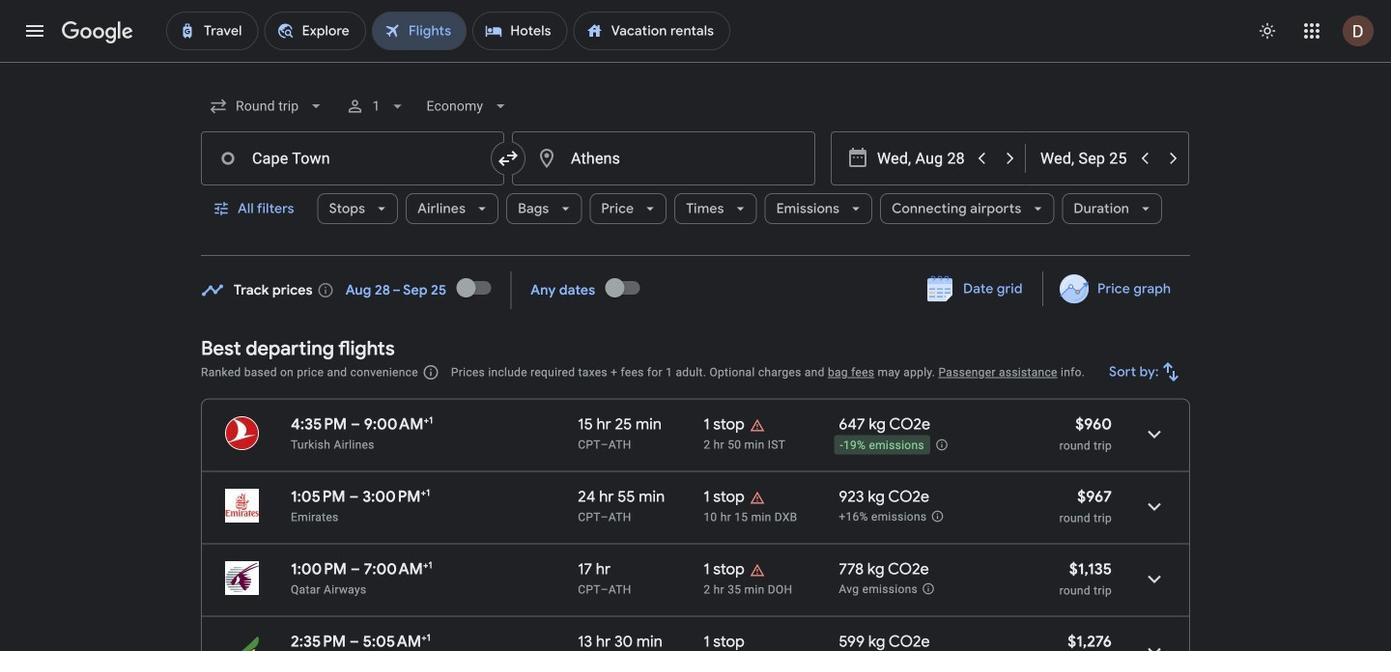 Task type: describe. For each thing, give the bounding box(es) containing it.
total duration 17 hr. element
[[578, 560, 704, 582]]

main menu image
[[23, 19, 46, 43]]

loading results progress bar
[[0, 62, 1392, 66]]

1 stop flight. element for total duration 24 hr 55 min. element
[[704, 488, 745, 510]]

Arrival time: 5:05 AM on  Thursday, August 29. text field
[[363, 632, 431, 651]]

1 stop flight. element for total duration 17 hr. element
[[704, 560, 745, 582]]

carbon emissions estimate: 778 kilograms. average emissions. learn more about this emissions estimate image
[[922, 582, 936, 596]]

960 US dollars text field
[[1076, 415, 1113, 434]]

Arrival time: 9:00 AM on  Thursday, August 29. text field
[[364, 415, 433, 434]]

Departure time: 1:05 PM. text field
[[291, 487, 346, 507]]

total duration 13 hr 30 min. element
[[578, 633, 704, 651]]

total duration 24 hr 55 min. element
[[578, 488, 704, 510]]

967 US dollars text field
[[1078, 487, 1113, 507]]

leaves cape town international airport at 1:05 pm on wednesday, august 28 and arrives at athens international airport "eleftherios venizelos" at 3:00 pm on thursday, august 29. element
[[291, 487, 430, 507]]

total duration 15 hr 25 min. element
[[578, 415, 704, 437]]

carbon emissions estimate: 923 kilograms. +16% emissions. learn more about this emissions estimate image
[[931, 510, 945, 523]]

Where from? text field
[[201, 131, 505, 186]]

carbon emissions estimate: 647 kilograms. -19% emissions. learn more about this emissions estimate image
[[935, 438, 949, 452]]

Departure time: 1:00 PM. text field
[[291, 560, 347, 579]]

leaves cape town international airport at 1:00 pm on wednesday, august 28 and arrives at athens international airport "eleftherios venizelos" at 7:00 am on thursday, august 29. element
[[291, 560, 433, 579]]

4 1 stop flight. element from the top
[[704, 633, 745, 651]]

Arrival time: 7:00 AM on  Thursday, August 29. text field
[[364, 560, 433, 579]]

1276 US dollars text field
[[1068, 632, 1113, 651]]



Task type: vqa. For each thing, say whether or not it's contained in the screenshot.
departure text box
yes



Task type: locate. For each thing, give the bounding box(es) containing it.
None search field
[[201, 83, 1191, 256]]

Departure time: 4:35 PM. text field
[[291, 415, 347, 434]]

1 stop flight. element for 'total duration 15 hr 25 min.' element
[[704, 415, 745, 437]]

learn more about ranking image
[[422, 364, 440, 381]]

Departure time: 2:35 PM. text field
[[291, 632, 346, 651]]

3 1 stop flight. element from the top
[[704, 560, 745, 582]]

leaves cape town international airport at 4:35 pm on wednesday, august 28 and arrives at athens international airport "eleftherios venizelos" at 9:00 am on thursday, august 29. element
[[291, 415, 433, 434]]

1135 US dollars text field
[[1070, 560, 1113, 579]]

change appearance image
[[1245, 8, 1291, 54]]

None field
[[201, 83, 334, 130], [419, 83, 518, 130], [201, 83, 334, 130], [419, 83, 518, 130]]

Departure text field
[[878, 132, 967, 185]]

1 stop flight. element
[[704, 415, 745, 437], [704, 488, 745, 510], [704, 560, 745, 582], [704, 633, 745, 651]]

2 1 stop flight. element from the top
[[704, 488, 745, 510]]

learn more about tracked prices image
[[317, 282, 334, 299]]

1 1 stop flight. element from the top
[[704, 415, 745, 437]]

find the best price region
[[201, 265, 1191, 322]]

Where to? text field
[[512, 131, 816, 186]]

Arrival time: 3:00 PM on  Thursday, August 29. text field
[[363, 487, 430, 507]]

Return text field
[[1041, 132, 1130, 185]]

swap origin and destination. image
[[497, 147, 520, 170]]

leaves cape town international airport at 2:35 pm on wednesday, august 28 and arrives at athens international airport "eleftherios venizelos" at 5:05 am on thursday, august 29. element
[[291, 632, 431, 651]]

main content
[[201, 265, 1191, 651]]



